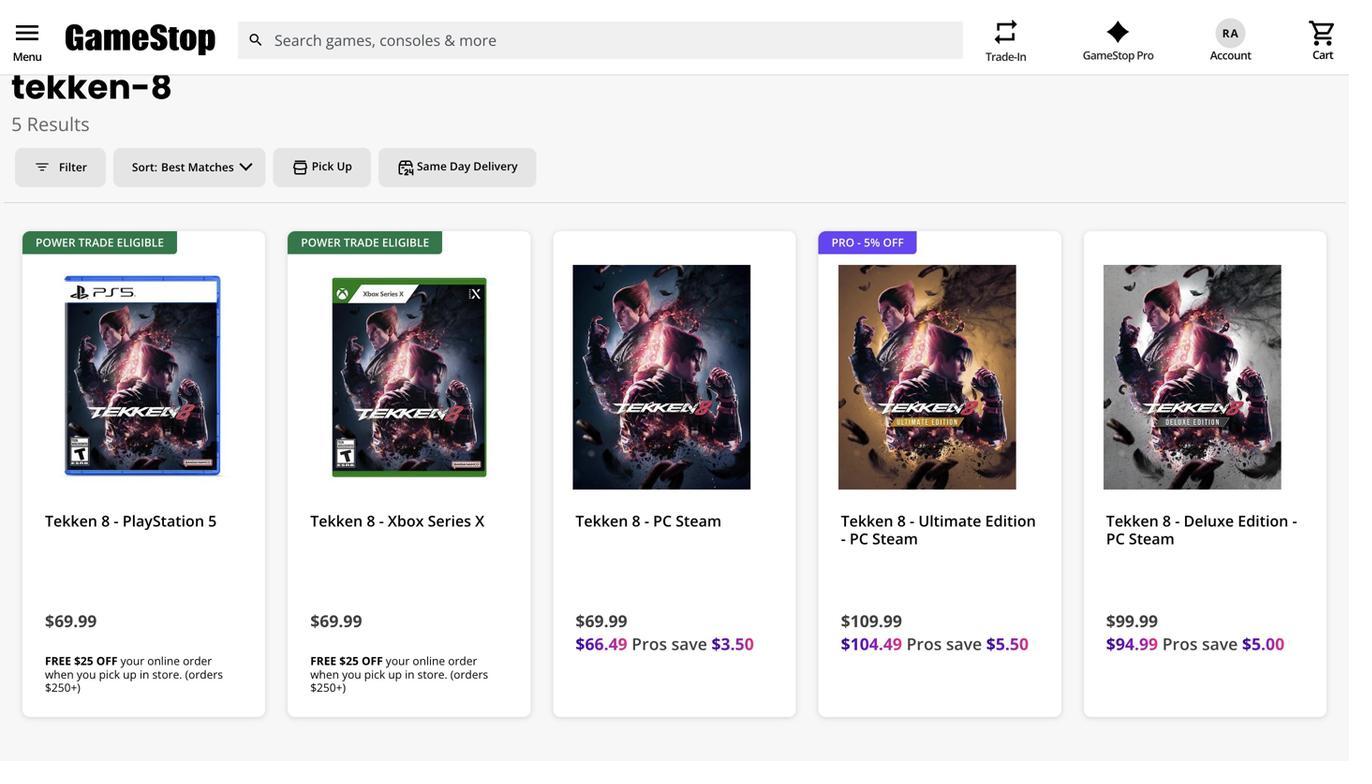 Task type: vqa. For each thing, say whether or not it's contained in the screenshot.
the GameStop Pro
yes



Task type: describe. For each thing, give the bounding box(es) containing it.
xbox
[[388, 511, 424, 531]]

track
[[1065, 42, 1096, 60]]

1 horizontal spatial store
[[329, 42, 361, 60]]

tekken-8 5 results
[[11, 63, 172, 137]]

same day delivery link
[[147, 42, 258, 60]]

you for playstation
[[77, 667, 96, 682]]

payload
[[1247, 42, 1292, 60]]

in-
[[757, 10, 776, 30]]

new releases
[[391, 42, 473, 60]]

ben white payload center
[[1185, 42, 1334, 60]]

top deals link
[[503, 42, 561, 60]]

$66.49 pros save $3.50
[[576, 633, 754, 655]]

my
[[48, 42, 66, 60]]

8 for tekken 8 -  playstation 5
[[101, 511, 110, 531]]

trade for playstation
[[78, 235, 114, 250]]

Search games, consoles & more search field
[[275, 21, 929, 59]]

series
[[428, 511, 471, 531]]

shop my store
[[15, 42, 101, 60]]

free for tekken 8 -  playstation 5
[[45, 653, 71, 669]]

when for tekken 8 -  playstation 5
[[45, 667, 74, 682]]

in for xbox
[[405, 667, 415, 682]]

0 horizontal spatial steam
[[676, 511, 722, 531]]

new
[[391, 42, 418, 60]]

pro
[[832, 235, 855, 250]]

8 for tekken 8 - pc steam
[[632, 511, 641, 531]]

top
[[503, 42, 525, 60]]

pick for xbox
[[364, 667, 385, 682]]

pre-
[[591, 42, 615, 60]]

tekken 8 -  playstation 5
[[45, 511, 217, 531]]

trade for xbox
[[344, 235, 379, 250]]

$250+
[[710, 10, 753, 30]]

when
[[602, 10, 644, 30]]

matches
[[188, 159, 234, 175]]

pro
[[1137, 47, 1154, 63]]

shopping_cart
[[1308, 18, 1338, 48]]

tekken 8 - xbox series x image
[[303, 265, 516, 490]]

ben white payload center link
[[1164, 42, 1334, 60]]

pick
[[312, 158, 334, 174]]

top deals
[[503, 42, 561, 60]]

digital store link
[[288, 42, 361, 60]]

your for playstation
[[120, 653, 144, 669]]

new releases link
[[391, 42, 473, 60]]

digital
[[288, 42, 326, 60]]

filter link
[[15, 148, 106, 187]]

3 $69.99 from the left
[[576, 610, 627, 632]]

shop my store link
[[15, 42, 101, 60]]

$25 for tekken 8 - xbox series x
[[339, 653, 359, 669]]

deals
[[528, 42, 561, 60]]

1 save from the left
[[671, 633, 707, 655]]

edition for $109.99 $104.49 pros save $5.50
[[985, 511, 1036, 531]]

gamestop pro link
[[1083, 21, 1154, 63]]

gamestop pro
[[1083, 47, 1154, 63]]

edition for $99.99 $94.99 pros save $5.00
[[1238, 511, 1289, 531]]

tekken 8 - xbox series x
[[310, 511, 484, 531]]

delivery inside button
[[473, 158, 518, 174]]

pc for $109.99 $104.49 pros save $5.50
[[850, 529, 868, 549]]

save
[[535, 10, 568, 30]]

2 horizontal spatial off
[[883, 235, 904, 250]]

store. for xbox
[[418, 667, 448, 682]]

tekken 8 - pc steam
[[576, 511, 722, 531]]

$250+) for tekken 8 - xbox series x
[[310, 680, 346, 696]]

pc for $99.99 $94.99 pros save $5.00
[[1106, 529, 1125, 549]]

2 tekken from the left
[[310, 511, 363, 531]]

digital store
[[288, 42, 361, 60]]

tekken 8 - ultimate edition - pc steam
[[841, 511, 1036, 549]]

0 vertical spatial delivery
[[209, 42, 258, 60]]

0 vertical spatial same
[[147, 42, 180, 60]]

search
[[248, 32, 264, 48]]

you
[[648, 10, 675, 30]]

order for 5
[[183, 653, 212, 669]]

white
[[1210, 42, 1244, 60]]

$3.50
[[712, 633, 754, 655]]

power trade eligible for xbox
[[301, 235, 429, 250]]

collectibles
[[688, 42, 756, 60]]

track order
[[1065, 42, 1133, 60]]

free for tekken 8 - xbox series x
[[310, 653, 336, 669]]

$99.99
[[1106, 610, 1158, 632]]

order
[[1099, 42, 1133, 60]]

consoles
[[786, 42, 839, 60]]

trade-
[[986, 49, 1017, 64]]

0 vertical spatial day
[[183, 42, 206, 60]]

ben
[[1185, 42, 1207, 60]]

your for xbox
[[386, 653, 410, 669]]

1 horizontal spatial 5
[[208, 511, 217, 531]]

same inside button
[[417, 158, 447, 174]]

save $25 when you buy $250+ in-store link
[[0, 5, 1349, 52]]

online for xbox
[[413, 653, 445, 669]]

tekken-
[[11, 63, 150, 111]]

best
[[161, 159, 185, 175]]

(orders for series
[[450, 667, 488, 682]]

5%
[[864, 235, 880, 250]]

menu
[[12, 18, 42, 48]]

pros for $94.99
[[1162, 633, 1198, 655]]

$109.99 $104.49 pros save $5.50
[[841, 610, 1029, 655]]

tekken 8 - pc steam image
[[568, 265, 781, 490]]

playstation
[[122, 511, 204, 531]]

owned
[[615, 42, 658, 60]]

buy
[[679, 10, 706, 30]]

video
[[869, 42, 903, 60]]

shop
[[15, 42, 45, 60]]

free $25 off for tekken 8 - xbox series x
[[310, 653, 383, 669]]

$109.99
[[841, 610, 902, 632]]

up
[[337, 158, 352, 174]]

menu menu
[[12, 18, 42, 64]]

center
[[1295, 42, 1334, 60]]



Task type: locate. For each thing, give the bounding box(es) containing it.
1 horizontal spatial trade
[[344, 235, 379, 250]]

tekken for $94.99
[[1106, 511, 1159, 531]]

your online order when you pick up in store. (orders $250+) for xbox
[[310, 653, 488, 696]]

0 horizontal spatial $69.99
[[45, 610, 97, 632]]

1 edition from the left
[[985, 511, 1036, 531]]

1 horizontal spatial power trade eligible
[[301, 235, 429, 250]]

8 for tekken 8 - ultimate edition - pc steam
[[897, 511, 906, 531]]

1 free $25 off from the left
[[45, 653, 118, 669]]

5 left results on the top of page
[[11, 111, 22, 137]]

1 horizontal spatial free $25 off
[[310, 653, 383, 669]]

edition right ultimate
[[985, 511, 1036, 531]]

in
[[1017, 49, 1026, 64]]

track order link
[[1046, 42, 1133, 60]]

same day delivery
[[147, 42, 258, 60], [414, 158, 518, 174]]

same day delivery button
[[378, 148, 536, 187]]

2 you from the left
[[342, 667, 361, 682]]

power for tekken 8 -  playstation 5
[[36, 235, 75, 250]]

store. for playstation
[[152, 667, 182, 682]]

5 tekken from the left
[[1106, 511, 1159, 531]]

8 inside tekken 8 - deluxe edition - pc steam
[[1163, 511, 1171, 531]]

2 order from the left
[[448, 653, 477, 669]]

2 horizontal spatial store
[[776, 10, 814, 30]]

steam for $99.99 $94.99 pros save $5.00
[[1129, 529, 1175, 549]]

edition inside tekken 8 - ultimate edition - pc steam
[[985, 511, 1036, 531]]

off
[[883, 235, 904, 250], [96, 653, 118, 669], [362, 653, 383, 669]]

1 eligible from the left
[[117, 235, 164, 250]]

menu
[[13, 49, 42, 64]]

$69.99 for tekken 8 - xbox series x
[[310, 610, 362, 632]]

power down filter link
[[36, 235, 75, 250]]

0 horizontal spatial online
[[147, 653, 180, 669]]

games
[[906, 42, 947, 60]]

power trade eligible down filter
[[36, 235, 164, 250]]

store right the digital
[[329, 42, 361, 60]]

pro - 5% off
[[832, 235, 904, 250]]

2 horizontal spatial $69.99
[[576, 610, 627, 632]]

tekken 8 -  playstation 5 image
[[37, 265, 250, 490]]

1 horizontal spatial off
[[362, 653, 383, 669]]

1 horizontal spatial save
[[946, 633, 982, 655]]

gamestop image
[[66, 22, 215, 58]]

$5.50
[[986, 633, 1029, 655]]

0 horizontal spatial pros
[[632, 633, 667, 655]]

1 horizontal spatial pc
[[850, 529, 868, 549]]

pros right $66.49
[[632, 633, 667, 655]]

$5.00
[[1242, 633, 1285, 655]]

account
[[1210, 47, 1251, 63]]

1 horizontal spatial when
[[310, 667, 339, 682]]

collectibles link
[[688, 42, 756, 60]]

1 horizontal spatial order
[[448, 653, 477, 669]]

eligible for playstation
[[117, 235, 164, 250]]

0 horizontal spatial 5
[[11, 111, 22, 137]]

1 pick from the left
[[99, 667, 120, 682]]

1 store. from the left
[[152, 667, 182, 682]]

1 horizontal spatial you
[[342, 667, 361, 682]]

2 pros from the left
[[907, 633, 942, 655]]

ultimate
[[918, 511, 981, 531]]

1 horizontal spatial store.
[[418, 667, 448, 682]]

1 horizontal spatial free
[[310, 653, 336, 669]]

steam for $109.99 $104.49 pros save $5.50
[[872, 529, 918, 549]]

0 horizontal spatial you
[[77, 667, 96, 682]]

deluxe
[[1184, 511, 1234, 531]]

2 in from the left
[[405, 667, 415, 682]]

1 $250+) from the left
[[45, 680, 80, 696]]

1 horizontal spatial online
[[413, 653, 445, 669]]

2 power from the left
[[301, 235, 341, 250]]

power trade eligible for playstation
[[36, 235, 164, 250]]

1 vertical spatial same day delivery
[[414, 158, 518, 174]]

1 horizontal spatial delivery
[[473, 158, 518, 174]]

1 vertical spatial same
[[417, 158, 447, 174]]

up
[[123, 667, 137, 682], [388, 667, 402, 682]]

when for tekken 8 - xbox series x
[[310, 667, 339, 682]]

online for playstation
[[147, 653, 180, 669]]

1 vertical spatial delivery
[[473, 158, 518, 174]]

1 horizontal spatial $25
[[339, 653, 359, 669]]

0 vertical spatial 5
[[11, 111, 22, 137]]

0 horizontal spatial free $25 off
[[45, 653, 118, 669]]

0 horizontal spatial in
[[140, 667, 149, 682]]

online
[[147, 653, 180, 669], [413, 653, 445, 669]]

1 online from the left
[[147, 653, 180, 669]]

off for tekken 8 -  playstation 5
[[96, 653, 118, 669]]

free $25 off
[[45, 653, 118, 669], [310, 653, 383, 669]]

1 horizontal spatial edition
[[1238, 511, 1289, 531]]

$250+)
[[45, 680, 80, 696], [310, 680, 346, 696]]

0 horizontal spatial your
[[120, 653, 144, 669]]

1 when from the left
[[45, 667, 74, 682]]

pros right $104.49 at the right of page
[[907, 633, 942, 655]]

1 horizontal spatial $69.99
[[310, 610, 362, 632]]

0 horizontal spatial (orders
[[185, 667, 223, 682]]

power trade eligible
[[36, 235, 164, 250], [301, 235, 429, 250]]

1 order from the left
[[183, 653, 212, 669]]

8 inside tekken-8 5 results
[[150, 63, 172, 111]]

delivery
[[209, 42, 258, 60], [473, 158, 518, 174]]

1 horizontal spatial pros
[[907, 633, 942, 655]]

repeat trade-in
[[986, 17, 1026, 64]]

1 your from the left
[[120, 653, 144, 669]]

you for xbox
[[342, 667, 361, 682]]

2 horizontal spatial steam
[[1129, 529, 1175, 549]]

filter
[[59, 159, 87, 175]]

1 vertical spatial day
[[450, 158, 470, 174]]

1 power from the left
[[36, 235, 75, 250]]

gamestop pro icon image
[[1107, 21, 1130, 43]]

tekken 8 - deluxe edition - pc steam
[[1106, 511, 1297, 549]]

repeat
[[991, 17, 1021, 47]]

eligible for xbox
[[382, 235, 429, 250]]

1 (orders from the left
[[185, 667, 223, 682]]

search button
[[237, 21, 275, 59]]

2 free from the left
[[310, 653, 336, 669]]

8
[[150, 63, 172, 111], [101, 511, 110, 531], [367, 511, 375, 531], [632, 511, 641, 531], [897, 511, 906, 531], [1163, 511, 1171, 531]]

1 horizontal spatial same
[[417, 158, 447, 174]]

power down 'pick up' 'button'
[[301, 235, 341, 250]]

1 trade from the left
[[78, 235, 114, 250]]

off for tekken 8 - xbox series x
[[362, 653, 383, 669]]

same day delivery inside button
[[414, 158, 518, 174]]

tekken inside tekken 8 - ultimate edition - pc steam
[[841, 511, 893, 531]]

1 horizontal spatial in
[[405, 667, 415, 682]]

releases
[[421, 42, 473, 60]]

tekken for $104.49
[[841, 511, 893, 531]]

1 horizontal spatial $250+)
[[310, 680, 346, 696]]

2 $250+) from the left
[[310, 680, 346, 696]]

0 horizontal spatial off
[[96, 653, 118, 669]]

5 inside tekken-8 5 results
[[11, 111, 22, 137]]

2 trade from the left
[[344, 235, 379, 250]]

$66.49
[[576, 633, 627, 655]]

2 online from the left
[[413, 653, 445, 669]]

in for playstation
[[140, 667, 149, 682]]

$25 for tekken 8 -  playstation 5
[[74, 653, 93, 669]]

0 horizontal spatial delivery
[[209, 42, 258, 60]]

search search field
[[237, 21, 963, 59]]

8 for tekken 8 - xbox series x
[[367, 511, 375, 531]]

save for $99.99 $94.99 pros save $5.00
[[1202, 633, 1238, 655]]

power trade eligible down up
[[301, 235, 429, 250]]

0 horizontal spatial free
[[45, 653, 71, 669]]

2 save from the left
[[946, 633, 982, 655]]

2 eligible from the left
[[382, 235, 429, 250]]

pc inside tekken 8 - ultimate edition - pc steam
[[850, 529, 868, 549]]

4 tekken from the left
[[841, 511, 893, 531]]

eligible
[[117, 235, 164, 250], [382, 235, 429, 250]]

your
[[120, 653, 144, 669], [386, 653, 410, 669]]

shopping_cart cart
[[1308, 18, 1338, 62]]

same up tekken-8 5 results
[[147, 42, 180, 60]]

pc inside tekken 8 - deluxe edition - pc steam
[[1106, 529, 1125, 549]]

pick up
[[309, 158, 352, 174]]

eligible down same day delivery button
[[382, 235, 429, 250]]

1 horizontal spatial your online order when you pick up in store. (orders $250+)
[[310, 653, 488, 696]]

pick
[[99, 667, 120, 682], [364, 667, 385, 682]]

8 inside tekken 8 - ultimate edition - pc steam
[[897, 511, 906, 531]]

video games link
[[869, 42, 947, 60]]

0 horizontal spatial order
[[183, 653, 212, 669]]

1 free from the left
[[45, 653, 71, 669]]

ra account
[[1210, 25, 1251, 63]]

$94.99
[[1106, 633, 1158, 655]]

1 tekken from the left
[[45, 511, 97, 531]]

1 horizontal spatial pick
[[364, 667, 385, 682]]

0 horizontal spatial pick
[[99, 667, 120, 682]]

$69.99 for tekken 8 -  playstation 5
[[45, 610, 97, 632]]

8 for tekken 8 - deluxe edition - pc steam
[[1163, 511, 1171, 531]]

store right my
[[69, 42, 101, 60]]

save inside $99.99 $94.99 pros save $5.00
[[1202, 633, 1238, 655]]

edition inside tekken 8 - deluxe edition - pc steam
[[1238, 511, 1289, 531]]

save left $5.50
[[946, 633, 982, 655]]

2 (orders from the left
[[450, 667, 488, 682]]

pros right $94.99
[[1162, 633, 1198, 655]]

3 pros from the left
[[1162, 633, 1198, 655]]

$25
[[572, 10, 598, 30], [74, 653, 93, 669], [339, 653, 359, 669]]

0 horizontal spatial $25
[[74, 653, 93, 669]]

trade down filter
[[78, 235, 114, 250]]

2 $69.99 from the left
[[310, 610, 362, 632]]

2 when from the left
[[310, 667, 339, 682]]

0 horizontal spatial store.
[[152, 667, 182, 682]]

0 horizontal spatial store
[[69, 42, 101, 60]]

save left $3.50
[[671, 633, 707, 655]]

0 horizontal spatial day
[[183, 42, 206, 60]]

0 horizontal spatial eligible
[[117, 235, 164, 250]]

results
[[27, 111, 90, 137]]

2 your from the left
[[386, 653, 410, 669]]

eligible down sort:
[[117, 235, 164, 250]]

save for $109.99 $104.49 pros save $5.50
[[946, 633, 982, 655]]

tekken for $66.49
[[576, 511, 628, 531]]

up for playstation
[[123, 667, 137, 682]]

0 horizontal spatial pc
[[653, 511, 672, 531]]

2 your online order when you pick up in store. (orders $250+) from the left
[[310, 653, 488, 696]]

store
[[776, 10, 814, 30], [69, 42, 101, 60], [329, 42, 361, 60]]

steam inside tekken 8 - ultimate edition - pc steam
[[872, 529, 918, 549]]

pre-owned link
[[591, 42, 658, 60]]

1 horizontal spatial day
[[450, 158, 470, 174]]

2 store. from the left
[[418, 667, 448, 682]]

tekken
[[45, 511, 97, 531], [310, 511, 363, 531], [576, 511, 628, 531], [841, 511, 893, 531], [1106, 511, 1159, 531]]

1 $69.99 from the left
[[45, 610, 97, 632]]

3 save from the left
[[1202, 633, 1238, 655]]

3 tekken from the left
[[576, 511, 628, 531]]

1 horizontal spatial steam
[[872, 529, 918, 549]]

0 horizontal spatial save
[[671, 633, 707, 655]]

store up consoles
[[776, 10, 814, 30]]

free
[[45, 653, 71, 669], [310, 653, 336, 669]]

tekken 8 - ultimate edition - pc steam image
[[833, 265, 1046, 490]]

0 horizontal spatial up
[[123, 667, 137, 682]]

1 in from the left
[[140, 667, 149, 682]]

1 horizontal spatial power
[[301, 235, 341, 250]]

0 horizontal spatial $250+)
[[45, 680, 80, 696]]

in
[[140, 667, 149, 682], [405, 667, 415, 682]]

1 up from the left
[[123, 667, 137, 682]]

sort:
[[132, 159, 157, 175]]

$104.49
[[841, 633, 902, 655]]

1 pros from the left
[[632, 633, 667, 655]]

save $25 when you buy $250+ in-store
[[535, 10, 814, 30]]

pre-owned
[[591, 42, 658, 60]]

your online order when you pick up in store. (orders $250+) for playstation
[[45, 653, 223, 696]]

order for series
[[448, 653, 477, 669]]

free $25 off for tekken 8 -  playstation 5
[[45, 653, 118, 669]]

tekken 8 - deluxe edition - pc steam image
[[1099, 265, 1312, 490]]

steam
[[676, 511, 722, 531], [872, 529, 918, 549], [1129, 529, 1175, 549]]

2 pick from the left
[[364, 667, 385, 682]]

1 power trade eligible from the left
[[36, 235, 164, 250]]

5
[[11, 111, 22, 137], [208, 511, 217, 531]]

pros inside $109.99 $104.49 pros save $5.50
[[907, 633, 942, 655]]

edition right deluxe
[[1238, 511, 1289, 531]]

2 horizontal spatial save
[[1202, 633, 1238, 655]]

2 horizontal spatial pros
[[1162, 633, 1198, 655]]

up for xbox
[[388, 667, 402, 682]]

pros for $104.49
[[907, 633, 942, 655]]

0 horizontal spatial same day delivery
[[147, 42, 258, 60]]

0 horizontal spatial when
[[45, 667, 74, 682]]

edition
[[985, 511, 1036, 531], [1238, 511, 1289, 531]]

power for tekken 8 - xbox series x
[[301, 235, 341, 250]]

video games
[[869, 42, 947, 60]]

(orders
[[185, 667, 223, 682], [450, 667, 488, 682]]

1 horizontal spatial eligible
[[382, 235, 429, 250]]

1 vertical spatial 5
[[208, 511, 217, 531]]

your online order when you pick up in store. (orders $250+)
[[45, 653, 223, 696], [310, 653, 488, 696]]

1 your online order when you pick up in store. (orders $250+) from the left
[[45, 653, 223, 696]]

0 horizontal spatial same
[[147, 42, 180, 60]]

1 horizontal spatial up
[[388, 667, 402, 682]]

0 horizontal spatial edition
[[985, 511, 1036, 531]]

1 horizontal spatial same day delivery
[[414, 158, 518, 174]]

1 you from the left
[[77, 667, 96, 682]]

2 power trade eligible from the left
[[301, 235, 429, 250]]

day
[[183, 42, 206, 60], [450, 158, 470, 174]]

consoles link
[[786, 42, 839, 60]]

5 right playstation
[[208, 511, 217, 531]]

sort: best matches
[[132, 159, 234, 175]]

0 vertical spatial same day delivery
[[147, 42, 258, 60]]

gamestop
[[1083, 47, 1134, 63]]

ra
[[1222, 25, 1239, 41]]

order
[[183, 653, 212, 669], [448, 653, 477, 669]]

2 horizontal spatial pc
[[1106, 529, 1125, 549]]

same right up
[[417, 158, 447, 174]]

2 up from the left
[[388, 667, 402, 682]]

trade down up
[[344, 235, 379, 250]]

pros
[[632, 633, 667, 655], [907, 633, 942, 655], [1162, 633, 1198, 655]]

2 free $25 off from the left
[[310, 653, 383, 669]]

0 horizontal spatial power
[[36, 235, 75, 250]]

$99.99 $94.99 pros save $5.00
[[1106, 610, 1285, 655]]

save left $5.00
[[1202, 633, 1238, 655]]

tekken inside tekken 8 - deluxe edition - pc steam
[[1106, 511, 1159, 531]]

(orders for 5
[[185, 667, 223, 682]]

1 horizontal spatial (orders
[[450, 667, 488, 682]]

pros inside $99.99 $94.99 pros save $5.00
[[1162, 633, 1198, 655]]

$250+) for tekken 8 -  playstation 5
[[45, 680, 80, 696]]

0 horizontal spatial power trade eligible
[[36, 235, 164, 250]]

save inside $109.99 $104.49 pros save $5.50
[[946, 633, 982, 655]]

day inside button
[[450, 158, 470, 174]]

2 horizontal spatial $25
[[572, 10, 598, 30]]

0 horizontal spatial trade
[[78, 235, 114, 250]]

pick for playstation
[[99, 667, 120, 682]]

2 edition from the left
[[1238, 511, 1289, 531]]

cart
[[1313, 47, 1333, 62]]

save
[[671, 633, 707, 655], [946, 633, 982, 655], [1202, 633, 1238, 655]]

1 horizontal spatial your
[[386, 653, 410, 669]]

0 horizontal spatial your online order when you pick up in store. (orders $250+)
[[45, 653, 223, 696]]

steam inside tekken 8 - deluxe edition - pc steam
[[1129, 529, 1175, 549]]

x
[[475, 511, 484, 531]]



